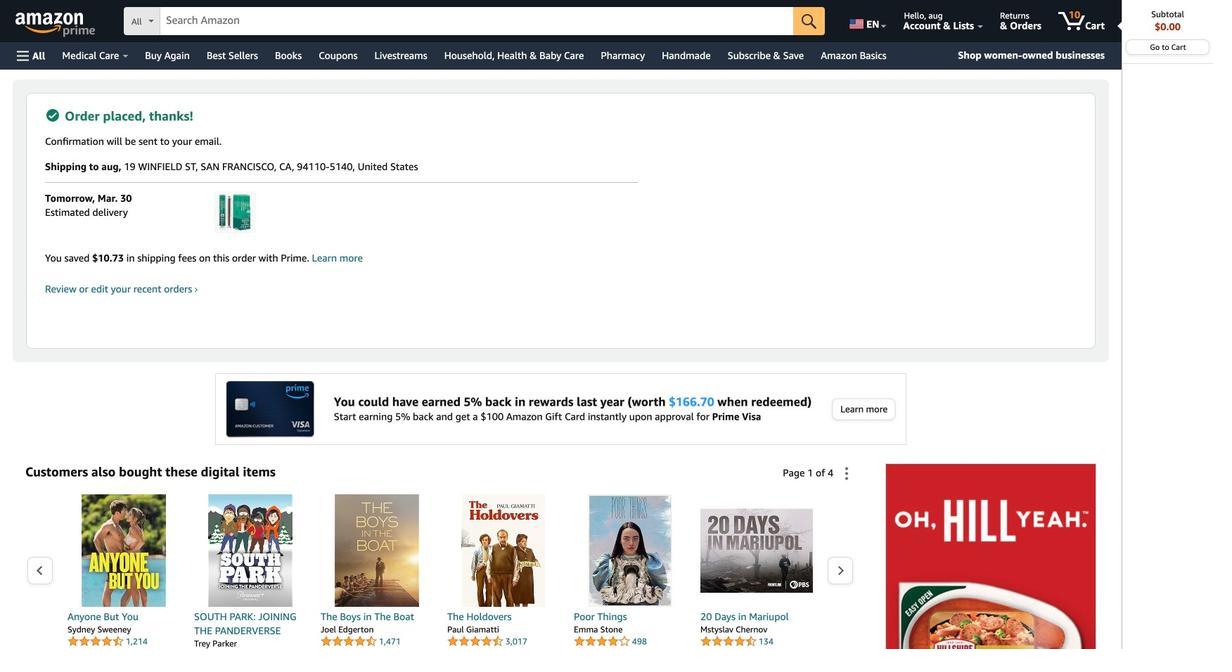 Task type: locate. For each thing, give the bounding box(es) containing it.
the new primal lightly peppered turkey sticks, keto, gluten free healthy snacks, sugar free low carb high protein, jerky meat stick, 7g protein, 20 ct image
[[214, 191, 256, 234]]

amazon image
[[15, 13, 84, 34]]

None submit
[[794, 7, 825, 35]]

south park: joining the panderverse image
[[194, 495, 307, 607]]

20 days in mariupol image
[[701, 495, 813, 607]]

list
[[53, 495, 827, 649]]

prime visa image
[[226, 381, 314, 438]]

None search field
[[124, 7, 825, 37]]

none search field inside navigation navigation
[[124, 7, 825, 37]]

the holdovers image
[[447, 495, 560, 607]]



Task type: describe. For each thing, give the bounding box(es) containing it.
none submit inside navigation navigation
[[794, 7, 825, 35]]

alert image
[[46, 109, 59, 122]]

Search Amazon text field
[[160, 8, 794, 34]]

poor things image
[[574, 495, 687, 607]]

the boys in the boat image
[[321, 495, 433, 607]]

previous image
[[36, 565, 44, 576]]

navigation navigation
[[0, 0, 1214, 649]]

next image
[[837, 565, 845, 576]]

anyone but you image
[[68, 495, 180, 607]]



Task type: vqa. For each thing, say whether or not it's contained in the screenshot.
'more'
no



